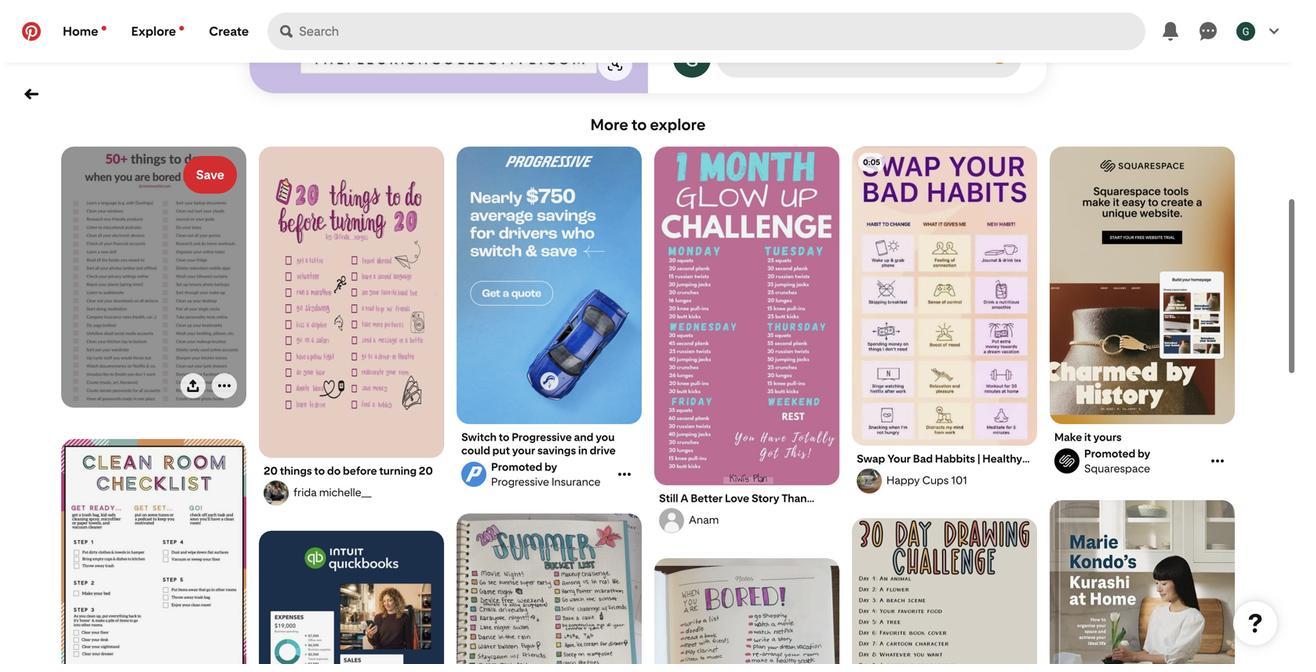 Task type: locate. For each thing, give the bounding box(es) containing it.
more to explore
[[591, 115, 706, 134]]

notifications image
[[101, 26, 106, 31]]

0 vertical spatial progressive
[[512, 431, 572, 444]]

this contains: marie kondo's kurashi at home: how to organize your space and achieve your ideal life (the life changing magic of tidying up) image
[[1050, 501, 1235, 665]]

switch to progressive and you could put your savings in drive
[[462, 431, 616, 458]]

progressive inside switch to progressive and you could put your savings in drive
[[512, 431, 572, 444]]

squarespace tools make it easy to create a beautiful and unique website. image
[[1050, 147, 1235, 425]]

1 20 from the left
[[264, 465, 278, 478]]

1 vertical spatial to
[[499, 431, 510, 444]]

save
[[196, 168, 224, 182]]

20 things to do before turning 20 link
[[264, 465, 440, 478]]

😃 button
[[719, 35, 1020, 76], [984, 40, 1016, 71]]

frida
[[294, 486, 317, 500]]

101
[[952, 474, 968, 487]]

progressive up "progressive insurance" "link"
[[512, 431, 572, 444]]

to right more
[[632, 115, 647, 134]]

0 horizontal spatial 20
[[264, 465, 278, 478]]

create
[[209, 24, 249, 39]]

this contains an image of: drawing ideas image
[[852, 519, 1038, 665]]

happy cups 101
[[887, 474, 968, 487]]

this contains an image of: switch to progressive and you could put your savings in drive image
[[457, 147, 642, 425]]

to left your
[[499, 431, 510, 444]]

to inside switch to progressive and you could put your savings in drive
[[499, 431, 510, 444]]

home link
[[50, 13, 119, 50]]

insurance
[[552, 476, 601, 489]]

robinsongreg175 image
[[673, 40, 711, 78]]

anam link
[[657, 509, 837, 534]]

to left do
[[314, 465, 325, 478]]

happy
[[887, 474, 920, 487]]

squarespace
[[1085, 462, 1151, 476]]

1 vertical spatial progressive
[[491, 476, 549, 489]]

you
[[596, 431, 615, 444]]

progressive
[[512, 431, 572, 444], [491, 476, 549, 489]]

in
[[578, 444, 588, 458]]

more
[[591, 115, 629, 134]]

to
[[632, 115, 647, 134], [499, 431, 510, 444], [314, 465, 325, 478]]

greg robinson image
[[1237, 22, 1256, 41]]

Search text field
[[299, 13, 1146, 50]]

20 things to do before turning 20
[[264, 465, 433, 478]]

2 vertical spatial to
[[314, 465, 325, 478]]

1 horizontal spatial 20
[[419, 465, 433, 478]]

progressive insurance
[[491, 476, 601, 489]]

1 horizontal spatial to
[[499, 431, 510, 444]]

this contains an image of: 40 terrible potential buyers that perfectly illustrate why selling online can be such a pain (new pics) image
[[655, 559, 840, 665]]

put
[[493, 444, 510, 458]]

it
[[1085, 431, 1092, 444]]

home
[[63, 24, 98, 39]]

turning
[[379, 465, 417, 478]]

this contains an image of: swap your bad habbits | healthy lifestyle | positive change image
[[852, 147, 1038, 446]]

stay on top of your business and be prepared with quickbooks online. get 50% off for 3 months today. image
[[259, 531, 444, 665]]

20
[[264, 465, 278, 478], [419, 465, 433, 478]]

2 horizontal spatial to
[[632, 115, 647, 134]]

20 right turning
[[419, 465, 433, 478]]

make
[[1055, 431, 1083, 444]]

explore link
[[119, 13, 197, 50]]

notifications image
[[179, 26, 184, 31]]

0 horizontal spatial to
[[314, 465, 325, 478]]

0 vertical spatial to
[[632, 115, 647, 134]]

progressive down your
[[491, 476, 549, 489]]

20 left things
[[264, 465, 278, 478]]

anam
[[689, 514, 719, 527]]

happy cups 101 link
[[855, 469, 1035, 494]]

create link
[[197, 13, 261, 50]]

explore
[[650, 115, 706, 134]]

explore
[[131, 24, 176, 39]]



Task type: vqa. For each thing, say whether or not it's contained in the screenshot.
stylesatlife,
no



Task type: describe. For each thing, give the bounding box(es) containing it.
frida michelle__
[[294, 486, 372, 500]]

2 20 from the left
[[419, 465, 433, 478]]

save list
[[55, 147, 1242, 665]]

switch
[[462, 431, 497, 444]]

before
[[343, 465, 377, 478]]

michelle__
[[319, 486, 372, 500]]

this contains an image of: summer bucket list image
[[457, 514, 642, 665]]

cups
[[923, 474, 949, 487]]

squarespace link
[[1053, 447, 1208, 476]]

this contains an image of: clean room image
[[61, 440, 246, 665]]

do
[[327, 465, 341, 478]]

progressive insurance link
[[459, 461, 615, 489]]

make it yours link
[[1055, 431, 1231, 444]]

could
[[462, 444, 490, 458]]

your
[[512, 444, 536, 458]]

reaction image
[[994, 0, 1013, 16]]

save button
[[183, 156, 237, 194]]

savings
[[538, 444, 576, 458]]

this contains an image of: image
[[61, 147, 246, 409]]

this contains an image of: still a better love story than twilight image
[[655, 147, 840, 486]]

drive
[[590, 444, 616, 458]]

to for switch
[[499, 431, 510, 444]]

things
[[280, 465, 312, 478]]

😃
[[991, 44, 1009, 66]]

make it yours
[[1055, 431, 1122, 444]]

and
[[574, 431, 594, 444]]

to for more
[[632, 115, 647, 134]]

this contains an image of: 20 things to do before turning 20 image
[[259, 147, 444, 459]]

frida michelle__ link
[[261, 481, 442, 506]]

search icon image
[[280, 25, 293, 38]]

click to shop image
[[608, 56, 623, 71]]

progressive inside "link"
[[491, 476, 549, 489]]

yours
[[1094, 431, 1122, 444]]

switch to progressive and you could put your savings in drive link
[[462, 431, 637, 458]]



